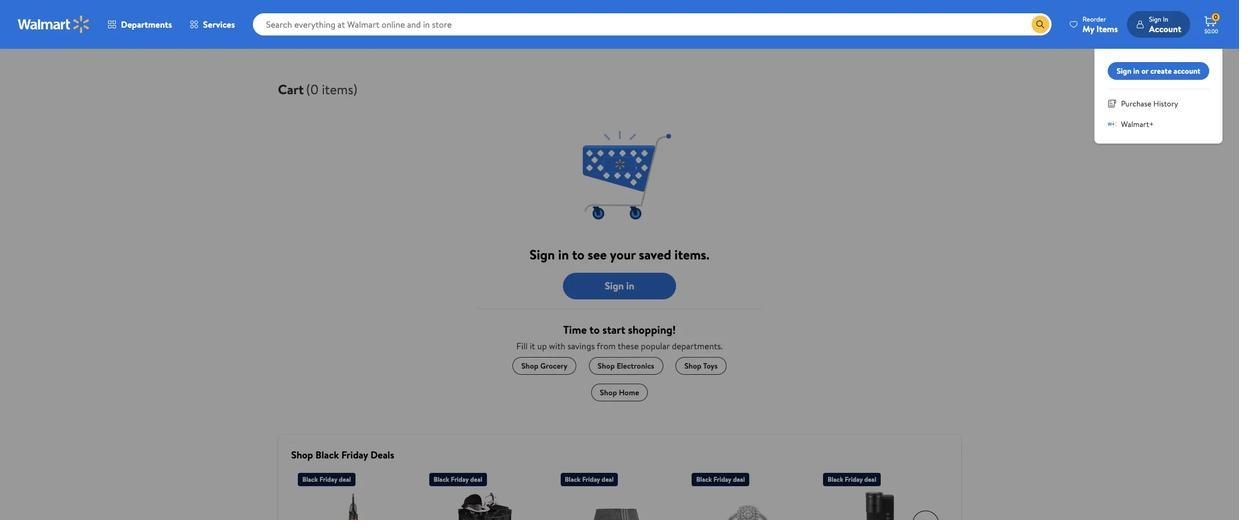 Task type: vqa. For each thing, say whether or not it's contained in the screenshot.
Auto
no



Task type: locate. For each thing, give the bounding box(es) containing it.
3 black friday deal group from the left
[[561, 469, 672, 520]]

3 deal from the left
[[602, 475, 614, 484]]

black for 2nd the black friday deal group from the left
[[434, 475, 449, 484]]

1 vertical spatial in
[[558, 245, 569, 264]]

home
[[619, 387, 639, 398]]

services
[[203, 18, 235, 31]]

2 deal from the left
[[470, 475, 482, 484]]

reorder
[[1083, 14, 1106, 24]]

friday
[[341, 448, 368, 462], [320, 475, 337, 484], [451, 475, 469, 484], [582, 475, 600, 484], [714, 475, 731, 484], [845, 475, 863, 484]]

(0
[[306, 80, 319, 99]]

departments.
[[672, 340, 723, 352]]

cart
[[278, 80, 304, 99]]

black friday deal for fifth the black friday deal group from the left
[[828, 475, 876, 484]]

black for fourth the black friday deal group from the left
[[696, 475, 712, 484]]

deal for fifth the black friday deal group from right
[[339, 475, 351, 484]]

history
[[1153, 98, 1178, 109]]

reorder my items
[[1083, 14, 1118, 35]]

sign in
[[605, 279, 634, 293]]

walmart+
[[1121, 119, 1154, 130]]

1 black friday deal from the left
[[302, 475, 351, 484]]

savings
[[568, 340, 595, 352]]

my
[[1083, 22, 1094, 35]]

walmart image
[[18, 16, 90, 33]]

next slide for horizontalscrollerrecommendations list image
[[912, 511, 939, 520]]

sign in or create account button
[[1108, 62, 1210, 80]]

in down your
[[626, 279, 634, 293]]

sign in account
[[1149, 14, 1181, 35]]

start
[[603, 322, 625, 337]]

in for or
[[1133, 65, 1140, 77]]

0 horizontal spatial in
[[558, 245, 569, 264]]

sign inside sign in account
[[1149, 14, 1161, 24]]

5 deal from the left
[[864, 475, 876, 484]]

your
[[610, 245, 636, 264]]

sign in or create account
[[1117, 65, 1201, 77]]

empty cart image
[[553, 121, 686, 232]]

in
[[1133, 65, 1140, 77], [558, 245, 569, 264], [626, 279, 634, 293]]

shop for shop home
[[600, 387, 617, 398]]

Walmart Site-Wide search field
[[253, 13, 1052, 36]]

0
[[1214, 12, 1218, 22]]

4 deal from the left
[[733, 475, 745, 484]]

0 vertical spatial in
[[1133, 65, 1140, 77]]

0 horizontal spatial to
[[572, 245, 585, 264]]

items.
[[675, 245, 710, 264]]

sign inside sign in or create account button
[[1117, 65, 1132, 77]]

1 vertical spatial to
[[589, 322, 600, 337]]

black friday deal for fifth the black friday deal group from right
[[302, 475, 351, 484]]

2 black friday deal from the left
[[434, 475, 482, 484]]

sign left the or
[[1117, 65, 1132, 77]]

1 deal from the left
[[339, 475, 351, 484]]

shop for shop toys
[[684, 361, 702, 372]]

black friday deal group
[[298, 469, 409, 520], [429, 469, 541, 520], [561, 469, 672, 520], [692, 469, 803, 520], [823, 469, 935, 520]]

deal for 2nd the black friday deal group from the left
[[470, 475, 482, 484]]

shop for shop grocery
[[521, 361, 538, 372]]

deals
[[370, 448, 394, 462]]

deal
[[339, 475, 351, 484], [470, 475, 482, 484], [602, 475, 614, 484], [733, 475, 745, 484], [864, 475, 876, 484]]

in left see
[[558, 245, 569, 264]]

black for fifth the black friday deal group from the left
[[828, 475, 843, 484]]

deal for fourth the black friday deal group from the left
[[733, 475, 745, 484]]

shop home
[[600, 387, 639, 398]]

sign left see
[[530, 245, 555, 264]]

2 horizontal spatial in
[[1133, 65, 1140, 77]]

1 horizontal spatial to
[[589, 322, 600, 337]]

friday for fifth the black friday deal group from the left
[[845, 475, 863, 484]]

or
[[1141, 65, 1149, 77]]

account
[[1149, 22, 1181, 35]]

2 vertical spatial in
[[626, 279, 634, 293]]

5 black friday deal group from the left
[[823, 469, 935, 520]]

sign inside sign in button
[[605, 279, 624, 293]]

shop
[[521, 361, 538, 372], [598, 361, 615, 372], [684, 361, 702, 372], [600, 387, 617, 398], [291, 448, 313, 462]]

shop for shop black friday deals
[[291, 448, 313, 462]]

electronics
[[617, 361, 654, 372]]

in for to
[[558, 245, 569, 264]]

to left the start
[[589, 322, 600, 337]]

popular
[[641, 340, 670, 352]]

Search search field
[[253, 13, 1052, 36]]

items)
[[322, 80, 358, 99]]

black
[[316, 448, 339, 462], [302, 475, 318, 484], [434, 475, 449, 484], [565, 475, 581, 484], [696, 475, 712, 484], [828, 475, 843, 484]]

4 black friday deal group from the left
[[692, 469, 803, 520]]

1 horizontal spatial in
[[626, 279, 634, 293]]

to left see
[[572, 245, 585, 264]]

time to start shopping!
[[563, 322, 676, 337]]

3 black friday deal from the left
[[565, 475, 614, 484]]

black friday deal
[[302, 475, 351, 484], [434, 475, 482, 484], [565, 475, 614, 484], [696, 475, 745, 484], [828, 475, 876, 484]]

deal for 3rd the black friday deal group from the right
[[602, 475, 614, 484]]

sign down sign in to see your saved items.
[[605, 279, 624, 293]]

sign in button
[[563, 273, 676, 300]]

friday for 2nd the black friday deal group from the left
[[451, 475, 469, 484]]

in left the or
[[1133, 65, 1140, 77]]

5 black friday deal from the left
[[828, 475, 876, 484]]

toys
[[703, 361, 718, 372]]

sign
[[1149, 14, 1161, 24], [1117, 65, 1132, 77], [530, 245, 555, 264], [605, 279, 624, 293]]

to
[[572, 245, 585, 264], [589, 322, 600, 337]]

create
[[1150, 65, 1172, 77]]

4 black friday deal from the left
[[696, 475, 745, 484]]

sign left in
[[1149, 14, 1161, 24]]

shop toys
[[684, 361, 718, 372]]



Task type: describe. For each thing, give the bounding box(es) containing it.
services button
[[181, 11, 244, 38]]

fill it up with savings from these popular departments.
[[516, 340, 723, 352]]

friday for 3rd the black friday deal group from the right
[[582, 475, 600, 484]]

shop for shop electronics
[[598, 361, 615, 372]]

in
[[1163, 14, 1168, 24]]

sign for sign in
[[605, 279, 624, 293]]

sign for sign in or create account
[[1117, 65, 1132, 77]]

shopping!
[[628, 322, 676, 337]]

search icon image
[[1036, 20, 1045, 29]]

shop grocery link
[[513, 357, 576, 375]]

purchase history link
[[1108, 98, 1210, 110]]

with
[[549, 340, 565, 352]]

deal for fifth the black friday deal group from the left
[[864, 475, 876, 484]]

shop electronics
[[598, 361, 654, 372]]

black for fifth the black friday deal group from right
[[302, 475, 318, 484]]

grocery
[[540, 361, 568, 372]]

shop grocery
[[521, 361, 568, 372]]

black friday deal for 2nd the black friday deal group from the left
[[434, 475, 482, 484]]

shop toys link
[[676, 357, 727, 375]]

sign in to see your saved items.
[[530, 245, 710, 264]]

departments button
[[99, 11, 181, 38]]

see
[[588, 245, 607, 264]]

it
[[530, 340, 535, 352]]

purchase
[[1121, 98, 1152, 109]]

saved
[[639, 245, 671, 264]]

0 $0.00
[[1205, 12, 1218, 35]]

black friday deal for fourth the black friday deal group from the left
[[696, 475, 745, 484]]

2 black friday deal group from the left
[[429, 469, 541, 520]]

black for 3rd the black friday deal group from the right
[[565, 475, 581, 484]]

1 black friday deal group from the left
[[298, 469, 409, 520]]

up
[[537, 340, 547, 352]]

from
[[597, 340, 616, 352]]

walmart+ image
[[1108, 120, 1117, 129]]

0 vertical spatial to
[[572, 245, 585, 264]]

shop electronics link
[[589, 357, 663, 375]]

time
[[563, 322, 587, 337]]

friday for fourth the black friday deal group from the left
[[714, 475, 731, 484]]

shop home link
[[591, 384, 648, 402]]

walmart+ link
[[1108, 119, 1210, 130]]

friday for fifth the black friday deal group from right
[[320, 475, 337, 484]]

fill
[[516, 340, 528, 352]]

departments
[[121, 18, 172, 31]]

shop black friday deals
[[291, 448, 394, 462]]

purchase history
[[1121, 98, 1178, 109]]

account
[[1174, 65, 1201, 77]]

sign for sign in to see your saved items.
[[530, 245, 555, 264]]

sign for sign in account
[[1149, 14, 1161, 24]]

these
[[618, 340, 639, 352]]

items
[[1097, 22, 1118, 35]]

cart (0 items)
[[278, 80, 358, 99]]

black friday deal for 3rd the black friday deal group from the right
[[565, 475, 614, 484]]

$0.00
[[1205, 27, 1218, 35]]



